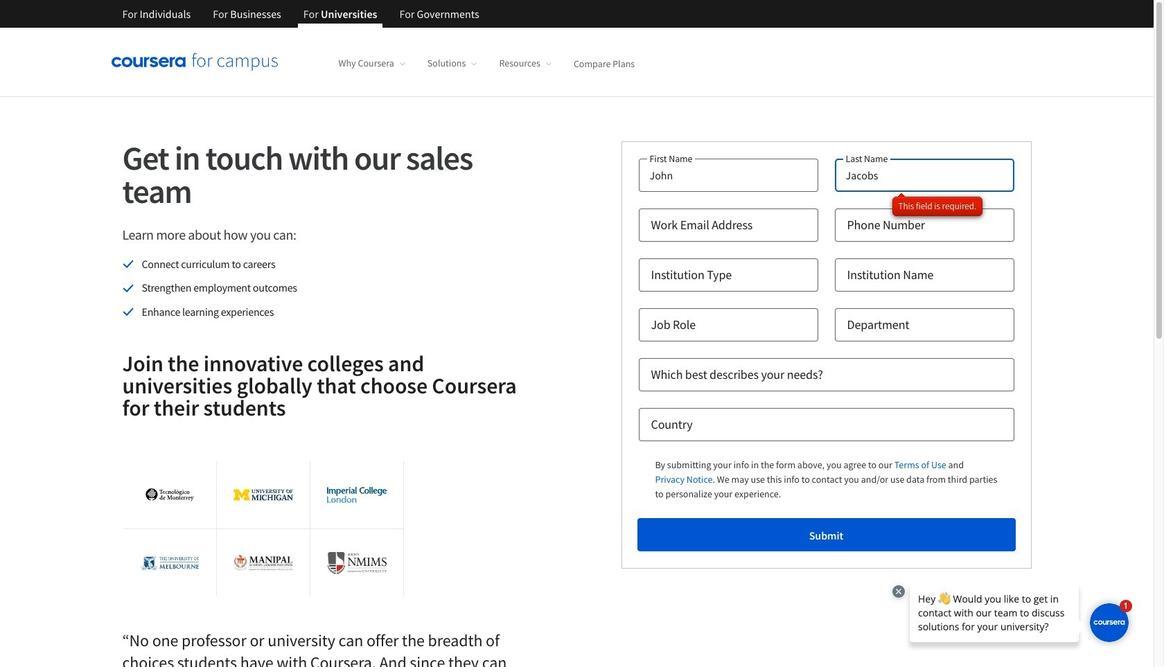Task type: locate. For each thing, give the bounding box(es) containing it.
banner navigation
[[111, 0, 491, 38]]

nmims image
[[327, 552, 387, 574]]

imperial college london image
[[327, 488, 387, 503]]

university of michigan image
[[233, 489, 293, 501]]

manipal university image
[[233, 555, 293, 572]]

Last Name text field
[[835, 159, 1015, 192]]

Institution Name text field
[[835, 259, 1015, 292]]

Country Code + Phone Number telephone field
[[835, 209, 1015, 242]]

alert
[[893, 197, 983, 216]]

First Name text field
[[639, 159, 818, 192]]



Task type: vqa. For each thing, say whether or not it's contained in the screenshot.
Institution Name text box
yes



Task type: describe. For each thing, give the bounding box(es) containing it.
coursera for campus image
[[111, 52, 278, 72]]

tecnológico de monterrey image
[[140, 489, 200, 502]]

the university of melbourne image
[[140, 547, 200, 580]]

Work Email Address email field
[[639, 209, 818, 242]]



